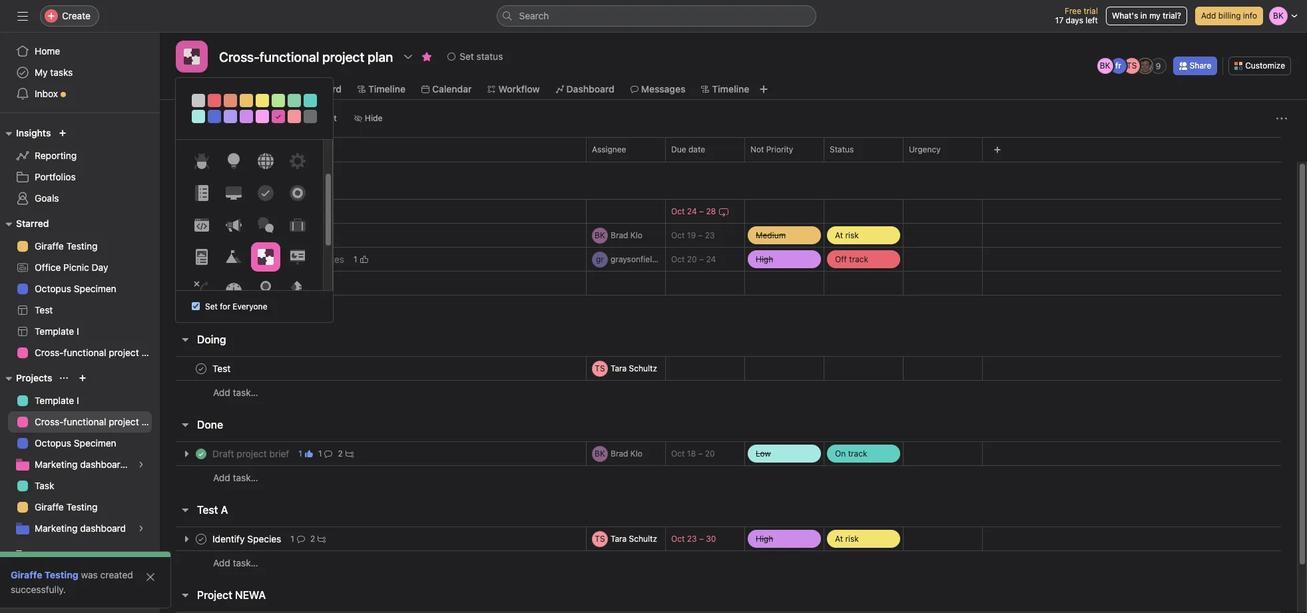Task type: locate. For each thing, give the bounding box(es) containing it.
oct
[[671, 206, 685, 216], [671, 230, 685, 240], [671, 254, 685, 264], [671, 449, 685, 459], [671, 534, 685, 544]]

None text field
[[216, 45, 396, 69]]

Test text field
[[210, 362, 235, 375]]

cross-functional project plan up dashboards
[[35, 416, 160, 428]]

1 my from the top
[[35, 67, 48, 78]]

tara inside the header doing tree grid
[[611, 363, 627, 373]]

doing
[[197, 334, 226, 346]]

1 vertical spatial high
[[756, 534, 773, 544]]

project up see details, marketing dashboards image
[[109, 416, 139, 428]]

at up off
[[835, 230, 843, 240]]

2 add task… row from the top
[[160, 380, 1297, 405]]

1 timeline link from the left
[[358, 82, 406, 97]]

office
[[35, 262, 61, 273]]

1 vertical spatial plan
[[141, 416, 160, 428]]

at risk button
[[824, 224, 903, 247], [824, 527, 903, 551]]

2 cross-functional project plan from the top
[[35, 416, 160, 428]]

oct 20 – 24
[[671, 254, 716, 264]]

my for my workspace
[[35, 571, 48, 582]]

2 add task… button from the top
[[213, 386, 258, 400]]

my inside my workspace link
[[35, 571, 48, 582]]

1 vertical spatial 23
[[687, 534, 697, 544]]

23 left 30
[[687, 534, 697, 544]]

project newa
[[197, 589, 266, 601]]

0 horizontal spatial 20
[[687, 254, 697, 264]]

1 vertical spatial 1 comment image
[[297, 535, 305, 543]]

1 vertical spatial collapse task list for this section image
[[180, 505, 190, 515]]

row containing bk
[[160, 223, 1297, 248]]

successfully.
[[11, 584, 66, 595]]

puzzle image up overview link in the top left of the page
[[184, 49, 200, 65]]

bk inside row
[[595, 230, 605, 240]]

template down show options, current sort, top icon
[[35, 395, 74, 406]]

track right on in the bottom of the page
[[848, 449, 867, 458]]

octopus specimen link for picnic
[[8, 278, 152, 300]]

plan inside starred element
[[141, 347, 160, 358]]

my for my tasks
[[35, 67, 48, 78]]

octopus up marketing dashboards link
[[35, 438, 71, 449]]

collapse task list for this section image left test a button
[[180, 505, 190, 515]]

add task… for add task… button related to draft project brief cell add task… row
[[213, 472, 258, 483]]

notebook image
[[193, 185, 209, 201]]

testing inside "projects" element
[[66, 501, 98, 513]]

1 vertical spatial giraffe testing
[[35, 501, 98, 513]]

4 task… from the top
[[233, 557, 258, 569]]

2 add task… from the top
[[213, 387, 258, 398]]

add up a
[[213, 472, 230, 483]]

megaphone image
[[225, 217, 241, 233]]

1 brad from the top
[[611, 230, 628, 240]]

template i down show options, current sort, top icon
[[35, 395, 79, 406]]

plan for 1st cross-functional project plan link from the top
[[141, 347, 160, 358]]

marketing dashboard link
[[8, 518, 152, 539]]

1 horizontal spatial ts
[[1127, 61, 1137, 71]]

completed checkbox for 'test' text field
[[193, 361, 209, 377]]

testing inside starred element
[[66, 240, 98, 252]]

1 vertical spatial i
[[77, 395, 79, 406]]

specimen for picnic
[[74, 283, 116, 294]]

1 collapse task list for this section image from the top
[[180, 334, 190, 345]]

task inside 'link'
[[35, 480, 54, 491]]

1 collapse task list for this section image from the top
[[180, 420, 190, 430]]

i for "template i" 'link' inside the starred element
[[77, 326, 79, 337]]

add down 'speed dial' image
[[213, 302, 230, 313]]

template i link
[[8, 321, 152, 342], [8, 390, 152, 412]]

add task… down identify species text field
[[213, 557, 258, 569]]

0 vertical spatial giraffe
[[35, 240, 64, 252]]

template i down test link
[[35, 326, 79, 337]]

track for on track
[[848, 449, 867, 458]]

add task… button down draft project brief text field
[[213, 471, 258, 485]]

4 oct from the top
[[671, 449, 685, 459]]

add field image
[[994, 146, 1002, 154]]

1 vertical spatial template i
[[35, 395, 79, 406]]

show options, current sort, top image
[[60, 374, 68, 382]]

2 specimen from the top
[[74, 438, 116, 449]]

Identify Species text field
[[210, 532, 285, 546]]

test for test a
[[197, 504, 218, 516]]

show options image left 'not'
[[726, 146, 734, 154]]

1 comment image left 2 subtasks icon
[[297, 535, 305, 543]]

assignee
[[592, 145, 626, 154]]

collapse task list for this section image left project
[[180, 590, 190, 601]]

test down the "office"
[[35, 304, 53, 316]]

– left "28"
[[699, 206, 704, 216]]

row
[[160, 137, 1307, 162], [176, 161, 1281, 162], [160, 199, 1297, 224], [160, 223, 1297, 248], [160, 247, 1297, 272], [160, 271, 1297, 296], [160, 356, 1297, 381], [160, 442, 1297, 466], [160, 527, 1297, 551]]

1 vertical spatial project
[[109, 416, 139, 428]]

home
[[35, 45, 60, 57]]

at risk inside header to do 'tree grid'
[[835, 230, 859, 240]]

task
[[178, 145, 196, 154], [35, 480, 54, 491]]

2 octopus specimen link from the top
[[8, 433, 152, 454]]

add task… button down 'speed dial' image
[[213, 300, 258, 315]]

task… inside the header doing tree grid
[[233, 387, 258, 398]]

specimen down day
[[74, 283, 116, 294]]

oct inside the header test a tree grid
[[671, 534, 685, 544]]

1 tara schultz from the top
[[611, 363, 657, 373]]

brad klo inside brad klo button
[[611, 449, 643, 458]]

collapse task list for this section image left doing
[[180, 334, 190, 345]]

global element
[[0, 33, 160, 113]]

set status
[[460, 51, 503, 62]]

oct inside header done tree grid
[[671, 449, 685, 459]]

my up the successfully.
[[35, 571, 48, 582]]

cross-functional project plan link
[[8, 342, 160, 364], [8, 412, 160, 433]]

octopus down the "office"
[[35, 283, 71, 294]]

0 vertical spatial template i
[[35, 326, 79, 337]]

add inside the header doing tree grid
[[213, 387, 230, 398]]

not
[[751, 145, 764, 154]]

octopus specimen for picnic
[[35, 283, 116, 294]]

completed image up 'line and symbols' icon
[[193, 251, 209, 267]]

completed checkbox left 'test' text field
[[193, 361, 209, 377]]

0 vertical spatial bk
[[1100, 61, 1111, 71]]

1 template from the top
[[35, 326, 74, 337]]

0 vertical spatial cross-
[[35, 347, 64, 358]]

1 klo from the top
[[631, 230, 643, 240]]

add task… row for draft project brief cell
[[160, 465, 1297, 490]]

0 horizontal spatial set
[[205, 302, 218, 312]]

0 vertical spatial show options image
[[403, 51, 414, 62]]

template i link down new project or portfolio image
[[8, 390, 152, 412]]

template
[[35, 326, 74, 337], [35, 395, 74, 406]]

1 vertical spatial giraffe testing link
[[8, 497, 152, 518]]

19
[[687, 230, 696, 240]]

0 horizontal spatial task
[[35, 480, 54, 491]]

0 vertical spatial brad klo
[[611, 230, 643, 240]]

oct left 19
[[671, 230, 685, 240]]

octopus specimen link up "marketing dashboards"
[[8, 433, 152, 454]]

completed image inside identify species cell
[[193, 531, 209, 547]]

1 vertical spatial collapse task list for this section image
[[180, 590, 190, 601]]

Set for Everyone checkbox
[[192, 303, 200, 311]]

oct down oct 19 – 23
[[671, 254, 685, 264]]

what's in my trial? button
[[1106, 7, 1187, 25]]

1 oct from the top
[[671, 206, 685, 216]]

completed checkbox inside draft project brief cell
[[193, 446, 209, 462]]

project
[[109, 347, 139, 358], [109, 416, 139, 428]]

list link
[[246, 82, 273, 97]]

i inside "projects" element
[[77, 395, 79, 406]]

6 completed checkbox from the top
[[193, 531, 209, 547]]

1 vertical spatial at
[[835, 534, 843, 544]]

0 vertical spatial completed image
[[193, 251, 209, 267]]

add tab image
[[759, 84, 769, 95]]

reporting link
[[8, 145, 152, 166]]

set for everyone
[[205, 302, 267, 312]]

info
[[1243, 11, 1257, 21]]

remove from starred image
[[422, 51, 432, 62]]

1 vertical spatial track
[[848, 449, 867, 458]]

1 completed checkbox from the top
[[193, 227, 209, 243]]

cross-functional project plan link up "marketing dashboards"
[[8, 412, 160, 433]]

giraffe testing inside "projects" element
[[35, 501, 98, 513]]

octopus specimen link
[[8, 278, 152, 300], [8, 433, 152, 454]]

3 oct from the top
[[671, 254, 685, 264]]

specimen
[[74, 283, 116, 294], [74, 438, 116, 449]]

create button
[[40, 5, 99, 27]]

1 at risk button from the top
[[824, 224, 903, 247]]

add up project
[[213, 557, 230, 569]]

everyone
[[233, 302, 267, 312]]

1 horizontal spatial 24
[[706, 254, 716, 264]]

high for high popup button
[[756, 254, 773, 264]]

0 horizontal spatial timeline link
[[358, 82, 406, 97]]

add task… button
[[213, 300, 258, 315], [213, 386, 258, 400], [213, 471, 258, 485], [213, 556, 258, 571]]

2 vertical spatial giraffe testing
[[11, 569, 78, 581]]

octopus specimen inside starred element
[[35, 283, 116, 294]]

0 horizontal spatial puzzle image
[[184, 49, 200, 65]]

task…
[[233, 302, 258, 313], [233, 387, 258, 398], [233, 472, 258, 483], [233, 557, 258, 569]]

0 vertical spatial octopus specimen link
[[8, 278, 152, 300]]

24 down oct 19 – 23
[[706, 254, 716, 264]]

functional up "marketing dashboards"
[[64, 416, 106, 428]]

Completed checkbox
[[193, 227, 209, 243], [193, 251, 209, 267], [193, 275, 209, 291], [193, 361, 209, 377], [193, 446, 209, 462], [193, 531, 209, 547]]

task for task name
[[178, 145, 196, 154]]

giraffe testing up office picnic day
[[35, 240, 98, 252]]

4 add task… button from the top
[[213, 556, 258, 571]]

20
[[687, 254, 697, 264], [705, 449, 715, 459]]

tara schultz inside button
[[611, 534, 657, 544]]

giraffe testing link up the successfully.
[[11, 569, 78, 581]]

i down test link
[[77, 326, 79, 337]]

tara schultz inside the header doing tree grid
[[611, 363, 657, 373]]

20 right 18
[[705, 449, 715, 459]]

speed dial image
[[225, 281, 241, 297]]

0 vertical spatial at risk
[[835, 230, 859, 240]]

1 tara from the top
[[611, 363, 627, 373]]

20 inside header to do 'tree grid'
[[687, 254, 697, 264]]

0 horizontal spatial test
[[35, 304, 53, 316]]

octopus inside starred element
[[35, 283, 71, 294]]

add for 4th add task… row from the bottom of the page
[[213, 302, 230, 313]]

line and symbols image
[[193, 281, 209, 297]]

functional
[[64, 347, 106, 358], [64, 416, 106, 428]]

3 add task… row from the top
[[160, 465, 1297, 490]]

1 vertical spatial octopus specimen link
[[8, 433, 152, 454]]

1 completed image from the top
[[193, 251, 209, 267]]

1 vertical spatial at risk
[[835, 534, 859, 544]]

timeline up the hide
[[368, 83, 406, 95]]

2 template i link from the top
[[8, 390, 152, 412]]

high right 30
[[756, 534, 773, 544]]

add inside the header test a tree grid
[[213, 557, 230, 569]]

collapse task list for this section image for brad
[[180, 420, 190, 430]]

0 vertical spatial risk
[[845, 230, 859, 240]]

completed checkbox right expand subtask list for the task draft project brief image
[[193, 446, 209, 462]]

i inside starred element
[[77, 326, 79, 337]]

1 cross-functional project plan from the top
[[35, 347, 160, 358]]

giraffe inside "projects" element
[[35, 501, 64, 513]]

office picnic day
[[35, 262, 108, 273]]

collapse task list for this section image
[[180, 334, 190, 345], [180, 590, 190, 601]]

messages
[[641, 83, 686, 95]]

1 horizontal spatial test
[[197, 504, 218, 516]]

portfolios link
[[8, 166, 152, 188]]

high inside dropdown button
[[756, 534, 773, 544]]

do
[[212, 176, 224, 188]]

task… for the header test a tree grid
[[233, 557, 258, 569]]

3 task… from the top
[[233, 472, 258, 483]]

oct 24 – 28
[[671, 206, 716, 216]]

cross-functional project plan link up new project or portfolio image
[[8, 342, 160, 364]]

1 horizontal spatial set
[[460, 51, 474, 62]]

0 vertical spatial at
[[835, 230, 843, 240]]

klo up 'gr' button
[[631, 230, 643, 240]]

1 button
[[351, 253, 371, 266]]

1 cross-functional project plan link from the top
[[8, 342, 160, 364]]

2 functional from the top
[[64, 416, 106, 428]]

2 at from the top
[[835, 534, 843, 544]]

1 brad klo from the top
[[611, 230, 643, 240]]

add task… button down identify species text field
[[213, 556, 258, 571]]

puzzle image
[[184, 49, 200, 65], [257, 249, 273, 265]]

dashboard link
[[556, 82, 615, 97]]

2 high from the top
[[756, 534, 773, 544]]

1 vertical spatial testing
[[66, 501, 98, 513]]

1 vertical spatial brad
[[611, 449, 628, 458]]

Draft project brief text field
[[210, 447, 293, 460]]

cross- up projects
[[35, 347, 64, 358]]

2 completed checkbox from the top
[[193, 251, 209, 267]]

to do
[[197, 176, 224, 188]]

1 vertical spatial tara
[[611, 534, 627, 544]]

1 horizontal spatial timeline link
[[702, 82, 749, 97]]

timeline link up the hide
[[358, 82, 406, 97]]

create
[[62, 10, 91, 21]]

plan left doing button
[[141, 347, 160, 358]]

expand subtask list for the task identify species image
[[181, 534, 192, 544]]

4 add task… row from the top
[[160, 551, 1297, 575]]

completed checkbox inside project phase 1 cell
[[193, 275, 209, 291]]

specimen inside starred element
[[74, 283, 116, 294]]

to do button
[[197, 170, 224, 194]]

at risk right high dropdown button
[[835, 534, 859, 544]]

collapse task list for this section image left done
[[180, 420, 190, 430]]

functional inside "projects" element
[[64, 416, 106, 428]]

doing button
[[197, 328, 226, 352]]

2 octopus from the top
[[35, 438, 71, 449]]

completed checkbox inside identify species cell
[[193, 531, 209, 547]]

0 vertical spatial 23
[[705, 230, 715, 240]]

track inside 'off track' dropdown button
[[849, 254, 868, 264]]

1 vertical spatial my
[[35, 571, 48, 582]]

1 template i link from the top
[[8, 321, 152, 342]]

template i
[[35, 326, 79, 337], [35, 395, 79, 406]]

klo left 18
[[631, 449, 643, 458]]

3 add task… from the top
[[213, 472, 258, 483]]

task… down 'test' text field
[[233, 387, 258, 398]]

– right 19
[[698, 230, 703, 240]]

1 vertical spatial test
[[197, 504, 218, 516]]

functional inside starred element
[[64, 347, 106, 358]]

0 horizontal spatial 23
[[687, 534, 697, 544]]

octopus specimen link down picnic
[[8, 278, 152, 300]]

30
[[706, 534, 716, 544]]

1 vertical spatial cross-functional project plan link
[[8, 412, 160, 433]]

my workspace link
[[8, 566, 152, 587]]

add task… inside header done tree grid
[[213, 472, 258, 483]]

0 vertical spatial specimen
[[74, 283, 116, 294]]

workflow
[[498, 83, 540, 95]]

5 completed checkbox from the top
[[193, 446, 209, 462]]

bk left fr
[[1100, 61, 1111, 71]]

add task… inside the header test a tree grid
[[213, 557, 258, 569]]

1 octopus from the top
[[35, 283, 71, 294]]

specimen inside "projects" element
[[74, 438, 116, 449]]

Project Phase 1 text field
[[210, 277, 282, 290]]

test inside button
[[197, 504, 218, 516]]

oct left 30
[[671, 534, 685, 544]]

1 comment image for 2 subtasks icon
[[297, 535, 305, 543]]

marketing
[[35, 459, 78, 470], [35, 523, 78, 534]]

cross- inside starred element
[[35, 347, 64, 358]]

completed checkbox up 'line and symbols' icon
[[193, 251, 209, 267]]

task… inside header to do 'tree grid'
[[233, 302, 258, 313]]

oct for oct 24 – 28
[[671, 206, 685, 216]]

test inside starred element
[[35, 304, 53, 316]]

completed image inside 'test' cell
[[193, 361, 209, 377]]

2 completed image from the top
[[193, 446, 209, 462]]

2 vertical spatial giraffe
[[11, 569, 42, 581]]

completed image
[[193, 227, 209, 243], [193, 275, 209, 291], [193, 361, 209, 377]]

name
[[198, 145, 218, 154]]

completed checkbox inside 'test' cell
[[193, 361, 209, 377]]

oct 23 – 30
[[671, 534, 716, 544]]

0 vertical spatial tara schultz
[[611, 363, 657, 373]]

0 vertical spatial brad
[[611, 230, 628, 240]]

completed image right expand subtask list for the task identify species icon
[[193, 531, 209, 547]]

add task… inside header to do 'tree grid'
[[213, 302, 258, 313]]

–
[[699, 206, 704, 216], [698, 230, 703, 240], [699, 254, 704, 264], [698, 449, 703, 459], [699, 534, 704, 544]]

1 vertical spatial template
[[35, 395, 74, 406]]

3 completed image from the top
[[193, 531, 209, 547]]

tara inside button
[[611, 534, 627, 544]]

0 vertical spatial high
[[756, 254, 773, 264]]

– for 23
[[698, 230, 703, 240]]

completed checkbox inside schedule kickoff meeting cell
[[193, 227, 209, 243]]

hide button
[[348, 109, 389, 128]]

1 specimen from the top
[[74, 283, 116, 294]]

1 vertical spatial completed image
[[193, 275, 209, 291]]

1 vertical spatial marketing
[[35, 523, 78, 534]]

1
[[354, 254, 357, 264]]

24 left "28"
[[687, 206, 697, 216]]

completed checkbox up page layout icon
[[193, 227, 209, 243]]

draft a cell
[[160, 199, 587, 224]]

task… for the header doing tree grid
[[233, 387, 258, 398]]

globe image
[[257, 153, 273, 169]]

2 oct from the top
[[671, 230, 685, 240]]

0 vertical spatial template i link
[[8, 321, 152, 342]]

row containing ts
[[160, 356, 1297, 381]]

completed image
[[193, 251, 209, 267], [193, 446, 209, 462], [193, 531, 209, 547]]

completed checkbox right expand subtask list for the task identify species icon
[[193, 531, 209, 547]]

2 project from the top
[[109, 416, 139, 428]]

my
[[1150, 11, 1161, 21]]

plan inside "projects" element
[[141, 416, 160, 428]]

– right 18
[[698, 449, 703, 459]]

1 marketing from the top
[[35, 459, 78, 470]]

row containing oct 24
[[160, 199, 1297, 224]]

1 high from the top
[[756, 254, 773, 264]]

cross-functional project plan inside starred element
[[35, 347, 160, 358]]

expand subtask list for the task draft project brief image
[[181, 449, 192, 459]]

3 completed image from the top
[[193, 361, 209, 377]]

marketing up 'task' 'link'
[[35, 459, 78, 470]]

task… inside header done tree grid
[[233, 472, 258, 483]]

0 vertical spatial cross-functional project plan
[[35, 347, 160, 358]]

add for draft project brief cell add task… row
[[213, 472, 230, 483]]

– left 30
[[699, 534, 704, 544]]

cross-functional project plan up new project or portfolio image
[[35, 347, 160, 358]]

octopus specimen
[[35, 283, 116, 294], [35, 438, 116, 449]]

add inside header to do 'tree grid'
[[213, 302, 230, 313]]

add task… button down 'test' text field
[[213, 386, 258, 400]]

2 plan from the top
[[141, 416, 160, 428]]

task… down draft project brief text field
[[233, 472, 258, 483]]

share timeline with teammates cell
[[160, 247, 587, 272]]

2 brad klo from the top
[[611, 449, 643, 458]]

3 add task… button from the top
[[213, 471, 258, 485]]

giraffe testing down 'task' 'link'
[[35, 501, 98, 513]]

octopus inside "projects" element
[[35, 438, 71, 449]]

2 brad from the top
[[611, 449, 628, 458]]

task… right for
[[233, 302, 258, 313]]

marketing up team
[[35, 523, 78, 534]]

0 vertical spatial schultz
[[629, 363, 657, 373]]

marketing dashboards link
[[8, 454, 152, 475]]

1 horizontal spatial timeline
[[712, 83, 749, 95]]

octopus specimen inside "projects" element
[[35, 438, 116, 449]]

close image
[[145, 572, 156, 583]]

1 comment image inside draft project brief cell
[[325, 450, 333, 458]]

collapse task list for this section image
[[180, 420, 190, 430], [180, 505, 190, 515]]

functional for second cross-functional project plan link
[[64, 416, 106, 428]]

0 vertical spatial project
[[109, 347, 139, 358]]

completed checkbox inside share timeline with teammates cell
[[193, 251, 209, 267]]

marketing dashboard
[[35, 523, 126, 534]]

1 vertical spatial task
[[35, 480, 54, 491]]

starred
[[16, 218, 49, 229]]

2 schultz from the top
[[629, 534, 657, 544]]

timeline link left add tab image
[[702, 82, 749, 97]]

1 vertical spatial risk
[[845, 534, 859, 544]]

4 completed checkbox from the top
[[193, 361, 209, 377]]

1 comment image right the 1 like. you liked this task icon
[[325, 450, 333, 458]]

ribbon image
[[257, 281, 273, 297]]

brad inside header to do 'tree grid'
[[611, 230, 628, 240]]

add task… for add task… button within the header doing tree grid
[[213, 387, 258, 398]]

i for second "template i" 'link' from the top
[[77, 395, 79, 406]]

2 octopus specimen from the top
[[35, 438, 116, 449]]

completed image up set for everyone checkbox
[[193, 275, 209, 291]]

1 horizontal spatial puzzle image
[[257, 249, 273, 265]]

2 klo from the top
[[631, 449, 643, 458]]

add task… inside the header doing tree grid
[[213, 387, 258, 398]]

0 vertical spatial task
[[178, 145, 196, 154]]

0 vertical spatial octopus
[[35, 283, 71, 294]]

0 vertical spatial track
[[849, 254, 868, 264]]

1 task… from the top
[[233, 302, 258, 313]]

set for set status
[[460, 51, 474, 62]]

medium button
[[745, 224, 824, 247]]

set
[[460, 51, 474, 62], [205, 302, 218, 312]]

completed image inside schedule kickoff meeting cell
[[193, 227, 209, 243]]

1 risk from the top
[[845, 230, 859, 240]]

1 horizontal spatial 20
[[705, 449, 715, 459]]

1 horizontal spatial show options image
[[726, 146, 734, 154]]

2 at risk button from the top
[[824, 527, 903, 551]]

4 add task… from the top
[[213, 557, 258, 569]]

2 cross- from the top
[[35, 416, 64, 428]]

add task… button inside the header doing tree grid
[[213, 386, 258, 400]]

0 vertical spatial test
[[35, 304, 53, 316]]

add inside header done tree grid
[[213, 472, 230, 483]]

oct left 18
[[671, 449, 685, 459]]

2 vertical spatial completed image
[[193, 531, 209, 547]]

1 timeline from the left
[[368, 83, 406, 95]]

1 vertical spatial set
[[205, 302, 218, 312]]

1 vertical spatial functional
[[64, 416, 106, 428]]

1 like. you liked this task image
[[305, 450, 313, 458]]

– for 24
[[699, 254, 704, 264]]

1 octopus specimen link from the top
[[8, 278, 152, 300]]

0 vertical spatial collapse task list for this section image
[[180, 334, 190, 345]]

1 at from the top
[[835, 230, 843, 240]]

2 collapse task list for this section image from the top
[[180, 505, 190, 515]]

1 add task… from the top
[[213, 302, 258, 313]]

1 vertical spatial klo
[[631, 449, 643, 458]]

2 timeline link from the left
[[702, 82, 749, 97]]

risk inside header to do 'tree grid'
[[845, 230, 859, 240]]

1 vertical spatial cross-
[[35, 416, 64, 428]]

1 vertical spatial schultz
[[629, 534, 657, 544]]

draft project brief cell
[[160, 442, 587, 466]]

1 project from the top
[[109, 347, 139, 358]]

cross- down show options, current sort, top icon
[[35, 416, 64, 428]]

24
[[687, 206, 697, 216], [706, 254, 716, 264]]

board
[[316, 83, 342, 95]]

task down marketing dashboards link
[[35, 480, 54, 491]]

row containing tara schultz
[[160, 527, 1297, 551]]

at risk up the off track
[[835, 230, 859, 240]]

a
[[221, 504, 228, 516]]

0 horizontal spatial bk
[[595, 230, 605, 240]]

2 risk from the top
[[845, 534, 859, 544]]

2 task… from the top
[[233, 387, 258, 398]]

row containing 1
[[160, 247, 1297, 272]]

track inside on track dropdown button
[[848, 449, 867, 458]]

giraffe testing up the successfully.
[[11, 569, 78, 581]]

5 oct from the top
[[671, 534, 685, 544]]

1 cross- from the top
[[35, 347, 64, 358]]

0 vertical spatial 24
[[687, 206, 697, 216]]

giraffe testing link up picnic
[[8, 236, 152, 257]]

completed checkbox up set for everyone checkbox
[[193, 275, 209, 291]]

1 horizontal spatial bk
[[1100, 61, 1111, 71]]

0 vertical spatial plan
[[141, 347, 160, 358]]

1 comment image inside identify species cell
[[297, 535, 305, 543]]

giraffe
[[35, 240, 64, 252], [35, 501, 64, 513], [11, 569, 42, 581]]

octopus specimen up marketing dashboards link
[[35, 438, 116, 449]]

1 plan from the top
[[141, 347, 160, 358]]

completed checkbox for project phase 1 text field
[[193, 275, 209, 291]]

completed image left 'test' text field
[[193, 361, 209, 377]]

1 vertical spatial 20
[[705, 449, 715, 459]]

1 horizontal spatial 23
[[705, 230, 715, 240]]

0 horizontal spatial 1 comment image
[[297, 535, 305, 543]]

marketing for marketing dashboards
[[35, 459, 78, 470]]

2 tara schultz from the top
[[611, 534, 657, 544]]

add task… down 'test' text field
[[213, 387, 258, 398]]

cross- for second cross-functional project plan link
[[35, 416, 64, 428]]

0 vertical spatial set
[[460, 51, 474, 62]]

3 completed checkbox from the top
[[193, 275, 209, 291]]

header doing tree grid
[[160, 356, 1297, 405]]

identify species cell
[[160, 527, 587, 551]]

2 completed image from the top
[[193, 275, 209, 291]]

bk up gr
[[595, 230, 605, 240]]

giraffe down 'task' 'link'
[[35, 501, 64, 513]]

1 horizontal spatial task
[[178, 145, 196, 154]]

show options image
[[403, 51, 414, 62], [726, 146, 734, 154]]

1 vertical spatial giraffe
[[35, 501, 64, 513]]

oct for oct 19 – 23
[[671, 230, 685, 240]]

– down oct 19 – 23
[[699, 254, 704, 264]]

add down 'test' text field
[[213, 387, 230, 398]]

add task… down draft project brief text field
[[213, 472, 258, 483]]

high down 'medium'
[[756, 254, 773, 264]]

set inside dropdown button
[[460, 51, 474, 62]]

completed image up page layout icon
[[193, 227, 209, 243]]

insights element
[[0, 121, 160, 212]]

task name
[[178, 145, 218, 154]]

1 comment image
[[325, 450, 333, 458], [297, 535, 305, 543]]

dashboard
[[80, 523, 126, 534]]

1 octopus specimen from the top
[[35, 283, 116, 294]]

0 vertical spatial octopus specimen
[[35, 283, 116, 294]]

20 down 19
[[687, 254, 697, 264]]

cross-functional project plan inside "projects" element
[[35, 416, 160, 428]]

puzzle image down schedule kickoff meeting text field
[[257, 249, 273, 265]]

1 add task… button from the top
[[213, 300, 258, 315]]

0 vertical spatial collapse task list for this section image
[[180, 420, 190, 430]]

0 vertical spatial 20
[[687, 254, 697, 264]]

2 tara from the top
[[611, 534, 627, 544]]

1 i from the top
[[77, 326, 79, 337]]

brad klo inside header to do 'tree grid'
[[611, 230, 643, 240]]

at
[[835, 230, 843, 240], [835, 534, 843, 544]]

0 horizontal spatial timeline
[[368, 83, 406, 95]]

task… inside the header test a tree grid
[[233, 557, 258, 569]]

2 marketing from the top
[[35, 523, 78, 534]]

new image
[[59, 129, 67, 137]]

high inside popup button
[[756, 254, 773, 264]]

template inside starred element
[[35, 326, 74, 337]]

my inside my tasks link
[[35, 67, 48, 78]]

oct up oct 19 – 23
[[671, 206, 685, 216]]

1 template i from the top
[[35, 326, 79, 337]]

1 at risk from the top
[[835, 230, 859, 240]]

brad
[[611, 230, 628, 240], [611, 449, 628, 458]]

23 right 19
[[705, 230, 715, 240]]

add task… button for 4th add task… row from the bottom of the page
[[213, 300, 258, 315]]

cross- inside "projects" element
[[35, 416, 64, 428]]

– inside the header test a tree grid
[[699, 534, 704, 544]]

template inside "projects" element
[[35, 395, 74, 406]]

add task… down 'speed dial' image
[[213, 302, 258, 313]]

2 my from the top
[[35, 571, 48, 582]]

add task… row
[[160, 295, 1297, 320], [160, 380, 1297, 405], [160, 465, 1297, 490], [160, 551, 1297, 575]]

add task
[[192, 113, 226, 123]]

check image
[[257, 185, 273, 201]]

2 at risk from the top
[[835, 534, 859, 544]]

2 i from the top
[[77, 395, 79, 406]]

1 completed image from the top
[[193, 227, 209, 243]]

template i link up new project or portfolio image
[[8, 321, 152, 342]]

1 schultz from the top
[[629, 363, 657, 373]]

dashboard
[[566, 83, 615, 95]]

task… down identify species text field
[[233, 557, 258, 569]]

search list box
[[496, 5, 816, 27]]

– inside header done tree grid
[[698, 449, 703, 459]]

0 horizontal spatial show options image
[[403, 51, 414, 62]]

shoe image
[[289, 281, 305, 297]]

target image
[[289, 185, 305, 201]]

2 subtasks image
[[318, 535, 326, 543]]

task link
[[8, 475, 152, 497]]

timeline link
[[358, 82, 406, 97], [702, 82, 749, 97]]

add a task to this section image
[[233, 334, 243, 345]]

tara schultz button
[[592, 531, 663, 547]]

0 vertical spatial 1 comment image
[[325, 450, 333, 458]]

2 template i from the top
[[35, 395, 79, 406]]

1 functional from the top
[[64, 347, 106, 358]]

0 horizontal spatial ts
[[595, 363, 605, 373]]

2 vertical spatial giraffe testing link
[[11, 569, 78, 581]]

2 template from the top
[[35, 395, 74, 406]]

0 vertical spatial tara
[[611, 363, 627, 373]]

octopus specimen down picnic
[[35, 283, 116, 294]]

0 vertical spatial puzzle image
[[184, 49, 200, 65]]

at right high dropdown button
[[835, 534, 843, 544]]



Task type: describe. For each thing, give the bounding box(es) containing it.
template for "template i" 'link' inside the starred element
[[35, 326, 74, 337]]

klo inside brad klo button
[[631, 449, 643, 458]]

due
[[671, 145, 686, 154]]

at risk inside the header test a tree grid
[[835, 534, 859, 544]]

more actions image
[[1277, 113, 1287, 124]]

plan for second cross-functional project plan link
[[141, 416, 160, 428]]

template i link inside starred element
[[8, 321, 152, 342]]

0 horizontal spatial 24
[[687, 206, 697, 216]]

gear image
[[289, 153, 305, 169]]

header to do tree grid
[[160, 199, 1297, 320]]

octopus specimen link for functional
[[8, 433, 152, 454]]

off track
[[835, 254, 868, 264]]

completed image for tara schultz
[[193, 531, 209, 547]]

insights
[[16, 127, 51, 139]]

klo inside header to do 'tree grid'
[[631, 230, 643, 240]]

add task… for add task… button for identify species cell's add task… row
[[213, 557, 258, 569]]

completed image inside project phase 1 cell
[[193, 275, 209, 291]]

– for 28
[[699, 206, 704, 216]]

goals
[[35, 192, 59, 204]]

teams element
[[0, 542, 160, 590]]

see details, marketing dashboards image
[[137, 461, 145, 469]]

overview link
[[178, 82, 230, 97]]

day
[[92, 262, 108, 273]]

project phase 1 cell
[[160, 271, 587, 296]]

was
[[81, 569, 98, 581]]

collapse task list for this section image for tara
[[180, 505, 190, 515]]

project inside starred element
[[109, 347, 139, 358]]

28
[[706, 206, 716, 216]]

team
[[16, 548, 40, 559]]

done button
[[197, 413, 223, 437]]

completed checkbox for share timeline with teammates text box
[[193, 251, 209, 267]]

goals link
[[8, 188, 152, 209]]

—
[[912, 231, 918, 239]]

schultz inside the header doing tree grid
[[629, 363, 657, 373]]

fr
[[1116, 61, 1122, 71]]

gr button
[[592, 251, 663, 267]]

new project or portfolio image
[[79, 374, 87, 382]]

row containing brad klo
[[160, 442, 1297, 466]]

overview
[[189, 83, 230, 95]]

html image
[[193, 217, 209, 233]]

team button
[[0, 546, 40, 562]]

add billing info
[[1201, 11, 1257, 21]]

repeats image
[[719, 206, 729, 217]]

– for 30
[[699, 534, 704, 544]]

search
[[519, 10, 549, 21]]

0 vertical spatial ts
[[1127, 61, 1137, 71]]

1 vertical spatial 24
[[706, 254, 716, 264]]

due date
[[671, 145, 705, 154]]

bug image
[[193, 153, 209, 169]]

at inside the header test a tree grid
[[835, 534, 843, 544]]

test cell
[[160, 356, 587, 381]]

add left task on the top of the page
[[192, 113, 207, 123]]

in
[[1141, 11, 1147, 21]]

free
[[1065, 6, 1081, 16]]

created
[[100, 569, 133, 581]]

1 comment image for 2 subtasks image
[[325, 450, 333, 458]]

add task… button for draft project brief cell add task… row
[[213, 471, 258, 485]]

low button
[[745, 442, 824, 465]]

completed image for brad klo
[[193, 446, 209, 462]]

picnic
[[63, 262, 89, 273]]

on track button
[[824, 442, 903, 465]]

1 add task… row from the top
[[160, 295, 1297, 320]]

computer image
[[225, 185, 241, 201]]

– for 20
[[698, 449, 703, 459]]

header done tree grid
[[160, 442, 1297, 490]]

octopus for cross-
[[35, 438, 71, 449]]

schultz inside button
[[629, 534, 657, 544]]

invite button
[[13, 584, 70, 608]]

medium
[[756, 230, 786, 240]]

specimen for functional
[[74, 438, 116, 449]]

template for second "template i" 'link' from the top
[[35, 395, 74, 406]]

inbox link
[[8, 83, 152, 105]]

project inside "projects" element
[[109, 416, 139, 428]]

for
[[220, 302, 230, 312]]

add task… row for 'test' cell
[[160, 380, 1297, 405]]

board link
[[305, 82, 342, 97]]

presentation image
[[289, 249, 305, 265]]

task
[[210, 113, 226, 123]]

messages link
[[630, 82, 686, 97]]

row containing task name
[[160, 137, 1307, 162]]

task… for header done tree grid
[[233, 472, 258, 483]]

hide sidebar image
[[17, 11, 28, 21]]

add task button
[[176, 109, 232, 128]]

template i inside "projects" element
[[35, 395, 79, 406]]

projects element
[[0, 366, 160, 542]]

2 collapse task list for this section image from the top
[[180, 590, 190, 601]]

18
[[687, 449, 696, 459]]

ts inside row
[[595, 363, 605, 373]]

completed image inside share timeline with teammates cell
[[193, 251, 209, 267]]

add left billing at top
[[1201, 11, 1216, 21]]

add task… button for add task… row corresponding to 'test' cell
[[213, 386, 258, 400]]

office picnic day link
[[8, 257, 152, 278]]

2 cross-functional project plan link from the top
[[8, 412, 160, 433]]

calendar link
[[422, 82, 472, 97]]

high for high dropdown button
[[756, 534, 773, 544]]

oct for oct 23 – 30
[[671, 534, 685, 544]]

projects
[[16, 372, 52, 384]]

oct for oct 20 – 24
[[671, 254, 685, 264]]

add task… for add task… button associated with 4th add task… row from the bottom of the page
[[213, 302, 258, 313]]

high button
[[745, 248, 824, 271]]

list
[[257, 83, 273, 95]]

header test a tree grid
[[160, 527, 1297, 575]]

brad inside brad klo button
[[611, 449, 628, 458]]

test a
[[197, 504, 228, 516]]

at inside header to do 'tree grid'
[[835, 230, 843, 240]]

what's in my trial?
[[1112, 11, 1181, 21]]

briefcase image
[[289, 217, 305, 233]]

octopus for office
[[35, 283, 71, 294]]

not priority
[[751, 145, 793, 154]]

marketing dashboards
[[35, 459, 131, 470]]

free trial 17 days left
[[1055, 6, 1098, 25]]

add task… button for identify species cell's add task… row
[[213, 556, 258, 571]]

dashboards
[[80, 459, 131, 470]]

gr
[[596, 254, 604, 264]]

newa
[[235, 589, 266, 601]]

to
[[197, 176, 209, 188]]

set status button
[[442, 47, 509, 66]]

date
[[689, 145, 705, 154]]

left
[[1086, 15, 1098, 25]]

project
[[197, 589, 232, 601]]

octopus specimen for functional
[[35, 438, 116, 449]]

completed image for ts
[[193, 361, 209, 377]]

was created successfully.
[[11, 569, 133, 595]]

oct for oct 18 – 20
[[671, 449, 685, 459]]

starred element
[[0, 212, 160, 366]]

page layout image
[[193, 249, 209, 265]]

2 vertical spatial testing
[[45, 569, 78, 581]]

done
[[197, 419, 223, 431]]

oct 18 – 20
[[671, 449, 715, 459]]

2 timeline from the left
[[712, 83, 749, 95]]

risk inside the header test a tree grid
[[845, 534, 859, 544]]

project newa button
[[197, 583, 266, 607]]

home link
[[8, 41, 152, 62]]

Share timeline with teammates text field
[[210, 253, 348, 266]]

trial?
[[1163, 11, 1181, 21]]

1 vertical spatial show options image
[[726, 146, 734, 154]]

— button
[[904, 223, 982, 247]]

on track
[[835, 449, 867, 458]]

functional for 1st cross-functional project plan link from the top
[[64, 347, 106, 358]]

set for set for everyone
[[205, 302, 218, 312]]

search button
[[496, 5, 816, 27]]

add for identify species cell's add task… row
[[213, 557, 230, 569]]

tasks
[[50, 67, 73, 78]]

add task… row for identify species cell
[[160, 551, 1297, 575]]

test link
[[8, 300, 152, 321]]

giraffe testing inside starred element
[[35, 240, 98, 252]]

giraffe inside starred element
[[35, 240, 64, 252]]

insights button
[[0, 125, 51, 141]]

0 vertical spatial giraffe testing link
[[8, 236, 152, 257]]

task for task
[[35, 480, 54, 491]]

1 vertical spatial puzzle image
[[257, 249, 273, 265]]

light bulb image
[[225, 153, 241, 169]]

add for add task… row corresponding to 'test' cell
[[213, 387, 230, 398]]

share
[[1190, 61, 1212, 71]]

oct 19 – 23
[[671, 230, 715, 240]]

off track button
[[824, 248, 903, 271]]

chat bubbles image
[[257, 217, 273, 233]]

portfolios
[[35, 171, 76, 182]]

marketing for marketing dashboard
[[35, 523, 78, 534]]

23 inside header to do 'tree grid'
[[705, 230, 715, 240]]

status
[[830, 145, 854, 154]]

invite
[[37, 590, 61, 601]]

20 inside header done tree grid
[[705, 449, 715, 459]]

template i inside starred element
[[35, 326, 79, 337]]

off
[[835, 254, 847, 264]]

2 subtasks image
[[345, 450, 353, 458]]

completed checkbox for schedule kickoff meeting text field
[[193, 227, 209, 243]]

see details, marketing dashboard image
[[137, 525, 145, 533]]

Schedule kickoff meeting text field
[[210, 229, 325, 242]]

cross- for 1st cross-functional project plan link from the top
[[35, 347, 64, 358]]

23 inside the header test a tree grid
[[687, 534, 697, 544]]

track for off track
[[849, 254, 868, 264]]

completed image for bk
[[193, 227, 209, 243]]

test for test
[[35, 304, 53, 316]]

test a button
[[197, 498, 228, 522]]

add billing info button
[[1195, 7, 1263, 25]]

schedule kickoff meeting cell
[[160, 223, 587, 248]]

my tasks
[[35, 67, 73, 78]]

mountain flag image
[[225, 249, 241, 265]]



Task type: vqa. For each thing, say whether or not it's contained in the screenshot.
Giraffe Testing 'link' to the top
yes



